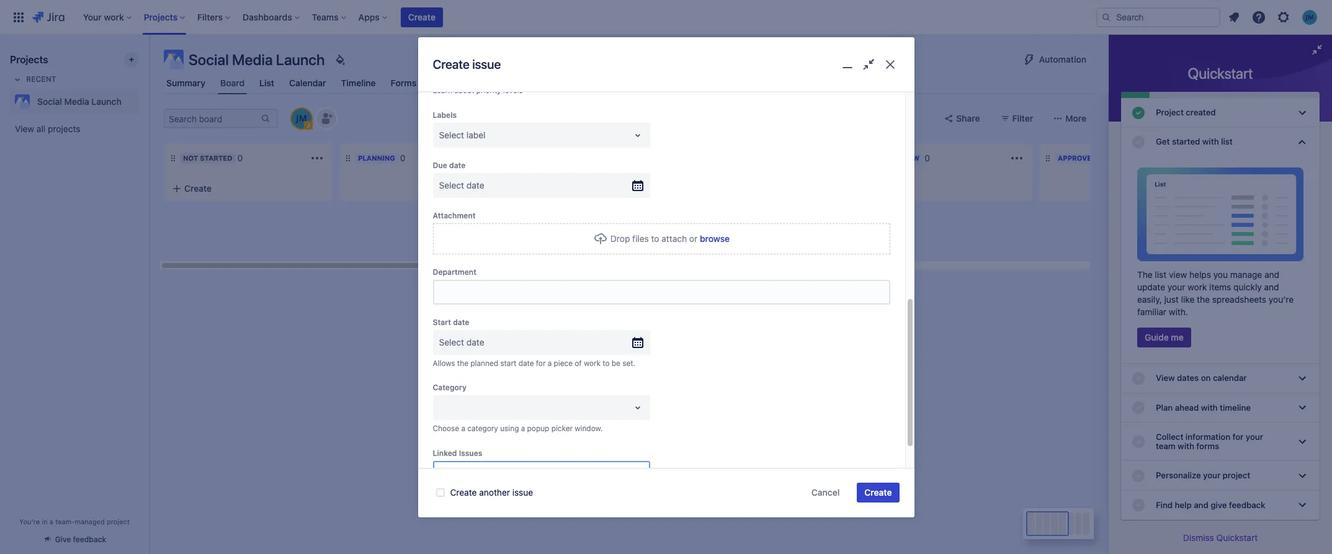 Task type: locate. For each thing, give the bounding box(es) containing it.
pages link
[[456, 72, 486, 94]]

the right the like
[[1198, 295, 1210, 305]]

1 vertical spatial list
[[1156, 270, 1167, 280]]

board
[[695, 422, 732, 439]]

started inside not started 0
[[200, 154, 232, 162]]

2 horizontal spatial 0
[[925, 153, 930, 163]]

work up track, organize and prioritize your team's work. get started by creating an item for your team.
[[618, 422, 650, 439]]

0 vertical spatial launch
[[276, 51, 325, 68]]

0 horizontal spatial the
[[457, 359, 469, 368]]

1 vertical spatial issue
[[513, 487, 533, 498]]

for right item in the bottom left of the page
[[641, 459, 652, 470]]

tab list
[[156, 72, 1102, 94]]

create
[[408, 11, 436, 22], [433, 57, 470, 72], [184, 183, 212, 194], [450, 487, 477, 498], [865, 487, 892, 498]]

started right checked icon
[[1173, 137, 1201, 147]]

3 select from the top
[[439, 337, 464, 348]]

select down due date
[[439, 180, 464, 190]]

1 vertical spatial issues
[[459, 449, 483, 458]]

select date for due date
[[439, 180, 485, 190]]

0 vertical spatial list
[[1222, 137, 1233, 147]]

0 for not started 0
[[237, 153, 243, 163]]

get inside track, organize and prioritize your team's work. get started by creating an item for your team.
[[702, 447, 717, 458]]

0 vertical spatial select date
[[439, 180, 485, 190]]

give feedback button
[[35, 530, 114, 550]]

team-
[[55, 518, 75, 526]]

work inside the list view helps you manage and update your work items quickly and easily, just like the spreadsheets you're familiar with.
[[1188, 282, 1208, 293]]

and inside track, organize and prioritize your team's work. get started by creating an item for your team.
[[574, 447, 589, 458]]

1 vertical spatial to
[[603, 359, 610, 368]]

2 vertical spatial create button
[[858, 483, 900, 503]]

feedback
[[73, 535, 106, 544]]

jira image
[[32, 10, 64, 25], [32, 10, 64, 25]]

0 vertical spatial social media launch
[[189, 51, 325, 68]]

choose
[[433, 424, 459, 434]]

quickstart
[[1188, 65, 1254, 82], [1217, 533, 1258, 543]]

recent
[[26, 74, 56, 84]]

your inside the list view helps you manage and update your work items quickly and easily, just like the spreadsheets you're familiar with.
[[1168, 282, 1186, 293]]

minimize image
[[1310, 42, 1325, 57]]

helps
[[1190, 270, 1212, 280]]

select down start date on the left of the page
[[439, 337, 464, 348]]

0 vertical spatial started
[[1173, 137, 1201, 147]]

2 horizontal spatial work
[[1188, 282, 1208, 293]]

launch up view all projects link
[[92, 96, 122, 107]]

a
[[548, 359, 552, 368], [684, 422, 692, 439], [461, 424, 466, 434], [521, 424, 525, 434], [50, 518, 53, 526]]

0 horizontal spatial social media launch
[[37, 96, 122, 107]]

1 horizontal spatial launch
[[276, 51, 325, 68]]

the right allows at the left bottom of the page
[[457, 359, 469, 368]]

date right start on the left bottom
[[519, 359, 534, 368]]

0 horizontal spatial for
[[536, 359, 546, 368]]

select down the labels
[[439, 130, 464, 140]]

0 horizontal spatial with
[[653, 422, 681, 439]]

1 vertical spatial launch
[[92, 96, 122, 107]]

list
[[1222, 137, 1233, 147], [1156, 270, 1167, 280]]

social media launch up the list
[[189, 51, 325, 68]]

1 horizontal spatial work
[[618, 422, 650, 439]]

create button
[[401, 7, 443, 27], [165, 178, 332, 200], [858, 483, 900, 503]]

1 horizontal spatial to
[[652, 233, 660, 244]]

issue right another
[[513, 487, 533, 498]]

guide
[[1145, 332, 1169, 343]]

1 0 from the left
[[237, 153, 243, 163]]

the inside the list view helps you manage and update your work items quickly and easily, just like the spreadsheets you're familiar with.
[[1198, 295, 1210, 305]]

0 vertical spatial social
[[189, 51, 229, 68]]

social down recent
[[37, 96, 62, 107]]

1 vertical spatial started
[[200, 154, 232, 162]]

1 vertical spatial for
[[641, 459, 652, 470]]

select date down start date on the left of the page
[[439, 337, 485, 348]]

social media launch up view all projects link
[[37, 96, 122, 107]]

timeline link
[[339, 72, 378, 94]]

with.
[[1169, 307, 1189, 317]]

create inside primary element
[[408, 11, 436, 22]]

select label
[[439, 130, 486, 140]]

open image right an
[[630, 466, 645, 481]]

familiar
[[1138, 307, 1167, 317]]

0 horizontal spatial started
[[200, 154, 232, 162]]

planning
[[358, 154, 395, 162]]

to
[[652, 233, 660, 244], [603, 359, 610, 368]]

0 vertical spatial with
[[1203, 137, 1220, 147]]

select date
[[439, 180, 485, 190], [439, 337, 485, 348]]

files
[[633, 233, 649, 244]]

0 horizontal spatial launch
[[92, 96, 122, 107]]

0 horizontal spatial to
[[603, 359, 610, 368]]

0 vertical spatial media
[[232, 51, 273, 68]]

0 right planning
[[400, 153, 406, 163]]

to left be
[[603, 359, 610, 368]]

0 vertical spatial work
[[1188, 282, 1208, 293]]

0 vertical spatial issues
[[498, 78, 524, 88]]

started down board
[[719, 447, 748, 458]]

1 vertical spatial create button
[[165, 178, 332, 200]]

date right due
[[449, 161, 466, 170]]

1 horizontal spatial get
[[1156, 137, 1170, 147]]

social up summary
[[189, 51, 229, 68]]

1 horizontal spatial the
[[1198, 295, 1210, 305]]

2 select date from the top
[[439, 337, 485, 348]]

started inside track, organize and prioritize your team's work. get started by creating an item for your team.
[[719, 447, 748, 458]]

issues
[[498, 78, 524, 88], [459, 449, 483, 458]]

1 select date from the top
[[439, 180, 485, 190]]

issue
[[472, 57, 501, 72], [513, 487, 533, 498]]

media
[[232, 51, 273, 68], [64, 96, 89, 107]]

1 vertical spatial quickstart
[[1217, 533, 1258, 543]]

get right work.
[[702, 447, 717, 458]]

open image up visualize your work with a board
[[630, 401, 645, 416]]

dismiss
[[1184, 533, 1215, 543]]

you're in a team-managed project
[[19, 518, 130, 526]]

linked issues
[[433, 449, 483, 458]]

list link
[[257, 72, 277, 94]]

started inside dropdown button
[[1173, 137, 1201, 147]]

media up view all projects link
[[64, 96, 89, 107]]

for
[[536, 359, 546, 368], [641, 459, 652, 470]]

work right the of
[[584, 359, 601, 368]]

started right not
[[200, 154, 232, 162]]

a up work.
[[684, 422, 692, 439]]

approved
[[1058, 154, 1097, 162]]

1 horizontal spatial list
[[1222, 137, 1233, 147]]

work
[[1188, 282, 1208, 293], [584, 359, 601, 368], [618, 422, 650, 439]]

issue up "pages"
[[472, 57, 501, 72]]

guide me
[[1145, 332, 1184, 343]]

another
[[479, 487, 510, 498]]

0 horizontal spatial social
[[37, 96, 62, 107]]

create button inside dialog
[[858, 483, 900, 503]]

work inside 'create issue' dialog
[[584, 359, 601, 368]]

learn about priority levels
[[433, 86, 523, 95]]

list
[[260, 78, 274, 88]]

0 horizontal spatial list
[[1156, 270, 1167, 280]]

launch up calendar
[[276, 51, 325, 68]]

a right in
[[50, 518, 53, 526]]

attachment
[[433, 211, 476, 220]]

create banner
[[0, 0, 1333, 35]]

primary element
[[7, 0, 1097, 34]]

1 horizontal spatial social media launch
[[189, 51, 325, 68]]

1 horizontal spatial 0
[[400, 153, 406, 163]]

levels
[[503, 86, 523, 95]]

issues link
[[495, 72, 527, 94]]

due date
[[433, 161, 466, 170]]

2 horizontal spatial create button
[[858, 483, 900, 503]]

1 horizontal spatial started
[[719, 447, 748, 458]]

1 vertical spatial select date
[[439, 337, 485, 348]]

calendar link
[[287, 72, 329, 94]]

your down team's
[[654, 459, 672, 470]]

0 horizontal spatial media
[[64, 96, 89, 107]]

1 vertical spatial and
[[1265, 282, 1280, 293]]

date up planned
[[467, 337, 485, 348]]

automation image
[[1022, 52, 1037, 67]]

2 select from the top
[[439, 180, 464, 190]]

visualize
[[526, 422, 583, 439]]

learn about priority levels link
[[433, 86, 523, 95]]

1 horizontal spatial issues
[[498, 78, 524, 88]]

visualize your work with a board
[[526, 422, 732, 439]]

you're
[[19, 518, 40, 526]]

create issue dialog
[[418, 0, 915, 518]]

1 horizontal spatial for
[[641, 459, 652, 470]]

and up you're
[[1265, 282, 1280, 293]]

and right manage
[[1265, 270, 1280, 280]]

0 horizontal spatial create button
[[165, 178, 332, 200]]

social media launch link
[[10, 89, 134, 114]]

start
[[433, 318, 451, 327]]

0 vertical spatial for
[[536, 359, 546, 368]]

set.
[[623, 359, 636, 368]]

0 right review
[[925, 153, 930, 163]]

learn
[[433, 86, 452, 95]]

3 0 from the left
[[925, 153, 930, 163]]

1 vertical spatial work
[[584, 359, 601, 368]]

1 vertical spatial social media launch
[[37, 96, 122, 107]]

calendar
[[289, 78, 326, 88]]

issues inside issues link
[[498, 78, 524, 88]]

progress bar
[[1122, 92, 1320, 98]]

attach
[[662, 233, 687, 244]]

easily,
[[1138, 295, 1163, 305]]

0 vertical spatial to
[[652, 233, 660, 244]]

all
[[37, 124, 45, 134]]

0 down search board text box
[[237, 153, 243, 163]]

2 vertical spatial select
[[439, 337, 464, 348]]

department
[[433, 267, 477, 277]]

0 vertical spatial create button
[[401, 7, 443, 27]]

a left piece at the bottom of the page
[[548, 359, 552, 368]]

due
[[433, 161, 447, 170]]

0 horizontal spatial work
[[584, 359, 601, 368]]

social
[[189, 51, 229, 68], [37, 96, 62, 107]]

create issue
[[433, 57, 501, 72]]

be
[[612, 359, 621, 368]]

upload image
[[593, 231, 608, 246]]

0 vertical spatial the
[[1198, 295, 1210, 305]]

0 horizontal spatial issues
[[459, 449, 483, 458]]

1 vertical spatial select
[[439, 180, 464, 190]]

or
[[690, 233, 698, 244]]

1 horizontal spatial with
[[1203, 137, 1220, 147]]

0 vertical spatial open image
[[630, 401, 645, 416]]

cancel button
[[804, 483, 848, 503]]

automation
[[1040, 54, 1087, 65]]

summary
[[166, 78, 205, 88]]

your down view
[[1168, 282, 1186, 293]]

for left piece at the bottom of the page
[[536, 359, 546, 368]]

0 vertical spatial quickstart
[[1188, 65, 1254, 82]]

1 vertical spatial social
[[37, 96, 62, 107]]

open image
[[630, 401, 645, 416], [630, 466, 645, 481]]

select date down due date
[[439, 180, 485, 190]]

1 horizontal spatial create button
[[401, 7, 443, 27]]

manage
[[1231, 270, 1263, 280]]

to right files
[[652, 233, 660, 244]]

item
[[621, 459, 638, 470]]

0 horizontal spatial 0
[[237, 153, 243, 163]]

and up the creating
[[574, 447, 589, 458]]

1 vertical spatial the
[[457, 359, 469, 368]]

give
[[55, 535, 71, 544]]

0 vertical spatial issue
[[472, 57, 501, 72]]

media up the list
[[232, 51, 273, 68]]

started
[[1173, 137, 1201, 147], [200, 154, 232, 162], [719, 447, 748, 458]]

add people image
[[319, 111, 334, 126]]

for inside track, organize and prioritize your team's work. get started by creating an item for your team.
[[641, 459, 652, 470]]

work down helps
[[1188, 282, 1208, 293]]

2 vertical spatial started
[[719, 447, 748, 458]]

start
[[501, 359, 517, 368]]

0 vertical spatial select
[[439, 130, 464, 140]]

select for due
[[439, 180, 464, 190]]

work.
[[678, 447, 700, 458]]

2 vertical spatial and
[[574, 447, 589, 458]]

summary link
[[164, 72, 208, 94]]

1 horizontal spatial issue
[[513, 487, 533, 498]]

0 horizontal spatial get
[[702, 447, 717, 458]]

create button inside primary element
[[401, 7, 443, 27]]

get right checked icon
[[1156, 137, 1170, 147]]

1 vertical spatial get
[[702, 447, 717, 458]]

0 vertical spatial get
[[1156, 137, 1170, 147]]

2 vertical spatial work
[[618, 422, 650, 439]]

1 vertical spatial open image
[[630, 466, 645, 481]]

2 horizontal spatial started
[[1173, 137, 1201, 147]]

labels
[[433, 110, 457, 120]]

checked image
[[1132, 135, 1147, 149]]



Task type: vqa. For each thing, say whether or not it's contained in the screenshot.
Types to the middle
no



Task type: describe. For each thing, give the bounding box(es) containing it.
start date
[[433, 318, 470, 327]]

not started 0
[[183, 153, 243, 163]]

projects
[[10, 54, 48, 65]]

in review 0
[[883, 153, 930, 163]]

drop
[[611, 233, 630, 244]]

spreadsheets
[[1213, 295, 1267, 305]]

planned
[[471, 359, 499, 368]]

window.
[[575, 424, 603, 434]]

your up item in the bottom left of the page
[[629, 447, 647, 458]]

a right using
[[521, 424, 525, 434]]

allows
[[433, 359, 455, 368]]

an
[[609, 459, 618, 470]]

team.
[[674, 459, 697, 470]]

you
[[1214, 270, 1229, 280]]

get started with list button
[[1122, 127, 1320, 157]]

view all projects
[[15, 124, 80, 134]]

category
[[468, 424, 498, 434]]

of
[[575, 359, 582, 368]]

timeline
[[341, 78, 376, 88]]

0 vertical spatial and
[[1265, 270, 1280, 280]]

jeremy miller image
[[292, 109, 312, 128]]

browse
[[700, 233, 730, 244]]

2 0 from the left
[[400, 153, 406, 163]]

list inside dropdown button
[[1222, 137, 1233, 147]]

using
[[500, 424, 519, 434]]

in
[[883, 154, 891, 162]]

a right choose
[[461, 424, 466, 434]]

track, organize and prioritize your team's work. get started by creating an item for your team.
[[511, 447, 748, 470]]

1 horizontal spatial media
[[232, 51, 273, 68]]

projects
[[48, 124, 80, 134]]

the
[[1138, 270, 1153, 280]]

date right start
[[453, 318, 470, 327]]

priority
[[477, 86, 501, 95]]

cancel
[[812, 487, 840, 498]]

tab list containing board
[[156, 72, 1102, 94]]

minimize image
[[839, 56, 857, 74]]

new
[[424, 79, 441, 87]]

in
[[42, 518, 48, 526]]

for inside 'create issue' dialog
[[536, 359, 546, 368]]

view
[[1170, 270, 1188, 280]]

planning 0
[[358, 153, 406, 163]]

started for with
[[1173, 137, 1201, 147]]

1 horizontal spatial social
[[189, 51, 229, 68]]

automation button
[[1015, 50, 1094, 70]]

track,
[[511, 447, 535, 458]]

board
[[220, 77, 245, 88]]

the list view helps you manage and update your work items quickly and easily, just like the spreadsheets you're familiar with.
[[1138, 270, 1294, 317]]

exit full screen image
[[860, 56, 878, 74]]

team's
[[649, 447, 676, 458]]

picker
[[552, 424, 573, 434]]

get inside 'get started with list' dropdown button
[[1156, 137, 1170, 147]]

give feedback
[[55, 535, 106, 544]]

you're
[[1269, 295, 1294, 305]]

0 for in review 0
[[925, 153, 930, 163]]

label
[[467, 130, 486, 140]]

Category text field
[[439, 402, 442, 414]]

started for 0
[[200, 154, 232, 162]]

update
[[1138, 282, 1166, 293]]

drop files to attach or browse
[[611, 233, 730, 244]]

list inside the list view helps you manage and update your work items quickly and easily, just like the spreadsheets you're familiar with.
[[1156, 270, 1167, 280]]

quickly
[[1234, 282, 1263, 293]]

items
[[1210, 282, 1232, 293]]

pages
[[458, 78, 483, 88]]

date up attachment
[[467, 180, 485, 190]]

0 horizontal spatial issue
[[472, 57, 501, 72]]

review
[[893, 154, 920, 162]]

2 open image from the top
[[630, 466, 645, 481]]

just
[[1165, 295, 1179, 305]]

work for items
[[1188, 282, 1208, 293]]

select date for start date
[[439, 337, 485, 348]]

get started with list
[[1156, 137, 1233, 147]]

issues inside 'create issue' dialog
[[459, 449, 483, 458]]

open image
[[630, 128, 645, 143]]

piece
[[554, 359, 573, 368]]

allows the planned start date for a piece of work to be set.
[[433, 359, 636, 368]]

1 vertical spatial with
[[653, 422, 681, 439]]

your up prioritize
[[587, 422, 615, 439]]

1 open image from the top
[[630, 401, 645, 416]]

search image
[[1102, 12, 1112, 22]]

Search field
[[1097, 7, 1221, 27]]

collapse recent projects image
[[10, 72, 25, 87]]

work for to
[[584, 359, 601, 368]]

with inside dropdown button
[[1203, 137, 1220, 147]]

creating
[[574, 459, 606, 470]]

1 select from the top
[[439, 130, 464, 140]]

Labels text field
[[439, 129, 442, 141]]

Search board text field
[[165, 110, 259, 127]]

guide me button
[[1138, 328, 1192, 348]]

organize
[[538, 447, 572, 458]]

project
[[107, 518, 130, 526]]

the inside 'create issue' dialog
[[457, 359, 469, 368]]

by
[[562, 459, 571, 470]]

choose a category using a popup picker window.
[[433, 424, 603, 434]]

managed
[[75, 518, 105, 526]]

forms
[[391, 78, 417, 88]]

1 vertical spatial media
[[64, 96, 89, 107]]

linked
[[433, 449, 457, 458]]

Department text field
[[434, 281, 889, 303]]

popup
[[527, 424, 550, 434]]

about
[[455, 86, 474, 95]]

dismiss quickstart link
[[1184, 533, 1258, 543]]

select for start
[[439, 337, 464, 348]]

not
[[183, 154, 198, 162]]

discard & close image
[[882, 56, 900, 74]]



